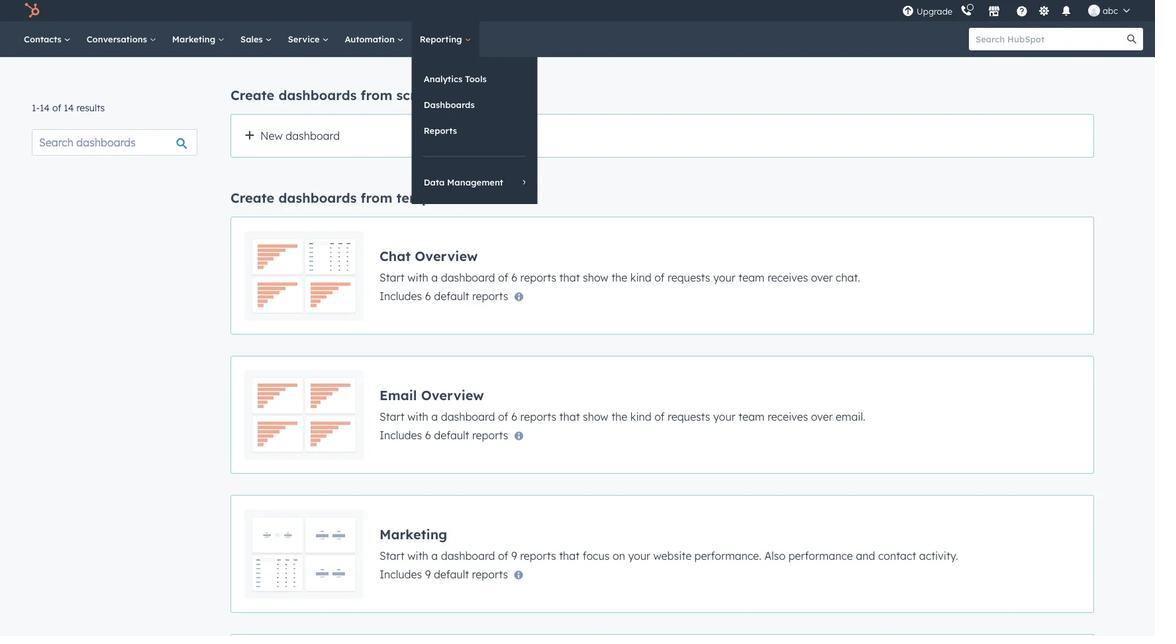 Task type: vqa. For each thing, say whether or not it's contained in the screenshot.
the bottom to
no



Task type: locate. For each thing, give the bounding box(es) containing it.
includes 6 default reports for chat
[[380, 289, 508, 302]]

2 receives from the top
[[768, 410, 808, 423]]

overview
[[415, 247, 478, 264], [421, 387, 484, 403]]

1 with from the top
[[408, 271, 429, 284]]

1 none checkbox from the top
[[231, 356, 1095, 474]]

2 the from the top
[[612, 410, 628, 423]]

team inside email overview start with a dashboard of 6 reports that show the kind of requests your team receives over email.
[[739, 410, 765, 423]]

marketing start with a dashboard of 9 reports that focus on your website performance. also performance and contact activity.
[[380, 526, 959, 562]]

2 includes 6 default reports from the top
[[380, 428, 508, 442]]

0 vertical spatial kind
[[631, 271, 652, 284]]

1-
[[32, 102, 40, 114]]

1 includes from the top
[[380, 289, 422, 302]]

over left email.
[[811, 410, 833, 423]]

0 vertical spatial from
[[361, 87, 392, 103]]

menu
[[901, 0, 1140, 21]]

3 start from the top
[[380, 549, 405, 562]]

1 vertical spatial includes 6 default reports
[[380, 428, 508, 442]]

3 a from the top
[[432, 549, 438, 562]]

team
[[739, 271, 765, 284], [739, 410, 765, 423]]

reports
[[520, 271, 557, 284], [472, 289, 508, 302], [520, 410, 557, 423], [472, 428, 508, 442], [520, 549, 556, 562], [472, 567, 508, 581]]

overview inside email overview start with a dashboard of 6 reports that show the kind of requests your team receives over email.
[[421, 387, 484, 403]]

requests
[[668, 271, 711, 284], [668, 410, 711, 423]]

requests inside chat overview start with a dashboard of 6 reports that show the kind of requests your team receives over chat.
[[668, 271, 711, 284]]

1 vertical spatial show
[[583, 410, 609, 423]]

2 from from the top
[[361, 189, 392, 206]]

2 create from the top
[[231, 189, 275, 206]]

create for create dashboards from scratch
[[231, 87, 275, 103]]

1 vertical spatial with
[[408, 410, 429, 423]]

1 vertical spatial requests
[[668, 410, 711, 423]]

1 vertical spatial your
[[714, 410, 736, 423]]

0 vertical spatial start
[[380, 271, 405, 284]]

activity.
[[919, 549, 959, 562]]

your for chat overview
[[714, 271, 736, 284]]

includes 6 default reports down chat
[[380, 289, 508, 302]]

3 that from the top
[[559, 549, 580, 562]]

reports inside marketing start with a dashboard of 9 reports that focus on your website performance. also performance and contact activity.
[[520, 549, 556, 562]]

start up includes 9 default reports
[[380, 549, 405, 562]]

1 over from the top
[[811, 271, 833, 284]]

default inside checkbox
[[434, 289, 469, 302]]

the
[[612, 271, 628, 284], [612, 410, 628, 423]]

scratch
[[397, 87, 445, 103]]

hubspot image
[[24, 3, 40, 19]]

show
[[583, 271, 609, 284], [583, 410, 609, 423]]

upgrade image
[[902, 6, 914, 18]]

1 kind from the top
[[631, 271, 652, 284]]

none checkbox marketing
[[231, 495, 1095, 613]]

marketing up includes 9 default reports
[[380, 526, 447, 542]]

receives inside chat overview start with a dashboard of 6 reports that show the kind of requests your team receives over chat.
[[768, 271, 808, 284]]

includes 6 default reports for email
[[380, 428, 508, 442]]

create dashboards from templates
[[231, 189, 462, 206]]

show inside chat overview start with a dashboard of 6 reports that show the kind of requests your team receives over chat.
[[583, 271, 609, 284]]

tools
[[465, 73, 487, 84]]

from
[[361, 87, 392, 103], [361, 189, 392, 206]]

kind inside email overview start with a dashboard of 6 reports that show the kind of requests your team receives over email.
[[631, 410, 652, 423]]

help button
[[1011, 0, 1034, 21]]

sales link
[[233, 21, 280, 57]]

start down email
[[380, 410, 405, 423]]

with inside chat overview start with a dashboard of 6 reports that show the kind of requests your team receives over chat.
[[408, 271, 429, 284]]

6 inside chat overview start with a dashboard of 6 reports that show the kind of requests your team receives over chat.
[[511, 271, 518, 284]]

with inside email overview start with a dashboard of 6 reports that show the kind of requests your team receives over email.
[[408, 410, 429, 423]]

1 horizontal spatial 14
[[64, 102, 74, 114]]

your for email overview
[[714, 410, 736, 423]]

2 over from the top
[[811, 410, 833, 423]]

settings link
[[1036, 4, 1053, 18]]

that
[[560, 271, 580, 284], [560, 410, 580, 423], [559, 549, 580, 562]]

1 start from the top
[[380, 271, 405, 284]]

your inside chat overview start with a dashboard of 6 reports that show the kind of requests your team receives over chat.
[[714, 271, 736, 284]]

0 vertical spatial team
[[739, 271, 765, 284]]

kind
[[631, 271, 652, 284], [631, 410, 652, 423]]

1 vertical spatial kind
[[631, 410, 652, 423]]

overview inside chat overview start with a dashboard of 6 reports that show the kind of requests your team receives over chat.
[[415, 247, 478, 264]]

1 vertical spatial team
[[739, 410, 765, 423]]

sales
[[241, 33, 265, 44]]

0 horizontal spatial 14
[[40, 102, 50, 114]]

requests inside email overview start with a dashboard of 6 reports that show the kind of requests your team receives over email.
[[668, 410, 711, 423]]

dashboards
[[424, 99, 475, 110]]

6
[[511, 271, 518, 284], [425, 289, 431, 302], [511, 410, 518, 423], [425, 428, 431, 442]]

1 vertical spatial marketing
[[380, 526, 447, 542]]

over
[[811, 271, 833, 284], [811, 410, 833, 423]]

email.
[[836, 410, 866, 423]]

2 that from the top
[[560, 410, 580, 423]]

none checkbox containing marketing
[[231, 495, 1095, 613]]

from left scratch
[[361, 87, 392, 103]]

the inside email overview start with a dashboard of 6 reports that show the kind of requests your team receives over email.
[[612, 410, 628, 423]]

0 vertical spatial none checkbox
[[231, 356, 1095, 474]]

requests for email overview
[[668, 410, 711, 423]]

1 vertical spatial that
[[560, 410, 580, 423]]

abc
[[1103, 5, 1118, 16]]

3 with from the top
[[408, 549, 429, 562]]

0 vertical spatial marketing
[[172, 33, 218, 44]]

dashboards for scratch
[[279, 87, 357, 103]]

2 kind from the top
[[631, 410, 652, 423]]

your inside marketing start with a dashboard of 9 reports that focus on your website performance. also performance and contact activity.
[[628, 549, 651, 562]]

1 create from the top
[[231, 87, 275, 103]]

1 dashboards from the top
[[279, 87, 357, 103]]

of
[[52, 102, 61, 114], [498, 271, 508, 284], [655, 271, 665, 284], [498, 410, 508, 423], [655, 410, 665, 423], [498, 549, 508, 562]]

also
[[765, 549, 786, 562]]

from for scratch
[[361, 87, 392, 103]]

0 horizontal spatial 9
[[425, 567, 431, 581]]

2 team from the top
[[739, 410, 765, 423]]

requests for chat overview
[[668, 271, 711, 284]]

data management
[[424, 177, 503, 187]]

1 the from the top
[[612, 271, 628, 284]]

dashboards
[[279, 87, 357, 103], [279, 189, 357, 206]]

over inside chat overview start with a dashboard of 6 reports that show the kind of requests your team receives over chat.
[[811, 271, 833, 284]]

that inside chat overview start with a dashboard of 6 reports that show the kind of requests your team receives over chat.
[[560, 271, 580, 284]]

1 vertical spatial over
[[811, 410, 833, 423]]

2 includes from the top
[[380, 428, 422, 442]]

New dashboard checkbox
[[231, 114, 1095, 158]]

reports inside chat overview start with a dashboard of 6 reports that show the kind of requests your team receives over chat.
[[520, 271, 557, 284]]

contact
[[878, 549, 917, 562]]

includes 6 default reports inside email overview option
[[380, 428, 508, 442]]

a inside email overview start with a dashboard of 6 reports that show the kind of requests your team receives over email.
[[432, 410, 438, 423]]

your
[[714, 271, 736, 284], [714, 410, 736, 423], [628, 549, 651, 562]]

1 vertical spatial overview
[[421, 387, 484, 403]]

includes 6 default reports
[[380, 289, 508, 302], [380, 428, 508, 442]]

dashboards up new dashboard
[[279, 87, 357, 103]]

2 with from the top
[[408, 410, 429, 423]]

with down chat
[[408, 271, 429, 284]]

2 none checkbox from the top
[[231, 495, 1095, 613]]

2 vertical spatial start
[[380, 549, 405, 562]]

create
[[231, 87, 275, 103], [231, 189, 275, 206]]

2 vertical spatial a
[[432, 549, 438, 562]]

None checkbox
[[231, 217, 1095, 335]]

1 vertical spatial start
[[380, 410, 405, 423]]

overview right email
[[421, 387, 484, 403]]

search button
[[1121, 28, 1144, 50]]

start inside email overview start with a dashboard of 6 reports that show the kind of requests your team receives over email.
[[380, 410, 405, 423]]

1 vertical spatial includes
[[380, 428, 422, 442]]

on
[[613, 549, 625, 562]]

1 vertical spatial dashboards
[[279, 189, 357, 206]]

marketing link
[[164, 21, 233, 57]]

0 vertical spatial a
[[432, 271, 438, 284]]

team inside chat overview start with a dashboard of 6 reports that show the kind of requests your team receives over chat.
[[739, 271, 765, 284]]

receives
[[768, 271, 808, 284], [768, 410, 808, 423]]

from left "templates"
[[361, 189, 392, 206]]

2 vertical spatial your
[[628, 549, 651, 562]]

1 that from the top
[[560, 271, 580, 284]]

kind inside chat overview start with a dashboard of 6 reports that show the kind of requests your team receives over chat.
[[631, 271, 652, 284]]

start down chat
[[380, 271, 405, 284]]

gary orlando image
[[1089, 5, 1101, 17]]

0 vertical spatial default
[[434, 289, 469, 302]]

overview for chat overview
[[415, 247, 478, 264]]

1 show from the top
[[583, 271, 609, 284]]

0 vertical spatial overview
[[415, 247, 478, 264]]

analytics
[[424, 73, 463, 84]]

start inside chat overview start with a dashboard of 6 reports that show the kind of requests your team receives over chat.
[[380, 271, 405, 284]]

create down "new"
[[231, 189, 275, 206]]

2 vertical spatial default
[[434, 567, 469, 581]]

1 vertical spatial none checkbox
[[231, 495, 1095, 613]]

overview right chat
[[415, 247, 478, 264]]

a inside chat overview start with a dashboard of 6 reports that show the kind of requests your team receives over chat.
[[432, 271, 438, 284]]

1 team from the top
[[739, 271, 765, 284]]

9
[[511, 549, 517, 562], [425, 567, 431, 581]]

includes
[[380, 289, 422, 302], [380, 428, 422, 442], [380, 567, 422, 581]]

0 vertical spatial the
[[612, 271, 628, 284]]

templates
[[397, 189, 462, 206]]

0 vertical spatial 9
[[511, 549, 517, 562]]

includes for chat
[[380, 289, 422, 302]]

dashboard
[[286, 129, 340, 142], [441, 271, 495, 284], [441, 410, 495, 423], [441, 549, 495, 562]]

with down email
[[408, 410, 429, 423]]

1 horizontal spatial marketing
[[380, 526, 447, 542]]

1 vertical spatial from
[[361, 189, 392, 206]]

14
[[40, 102, 50, 114], [64, 102, 74, 114]]

a for email
[[432, 410, 438, 423]]

1 vertical spatial create
[[231, 189, 275, 206]]

that inside email overview start with a dashboard of 6 reports that show the kind of requests your team receives over email.
[[560, 410, 580, 423]]

show for email overview
[[583, 410, 609, 423]]

0 vertical spatial create
[[231, 87, 275, 103]]

marketing inside marketing start with a dashboard of 9 reports that focus on your website performance. also performance and contact activity.
[[380, 526, 447, 542]]

with up includes 9 default reports
[[408, 549, 429, 562]]

0 vertical spatial requests
[[668, 271, 711, 284]]

marketing left the sales
[[172, 33, 218, 44]]

1 horizontal spatial 9
[[511, 549, 517, 562]]

3 includes from the top
[[380, 567, 422, 581]]

0 vertical spatial show
[[583, 271, 609, 284]]

receives for email overview
[[768, 410, 808, 423]]

1 from from the top
[[361, 87, 392, 103]]

settings image
[[1039, 6, 1050, 18]]

new dashboard
[[260, 129, 340, 142]]

the inside chat overview start with a dashboard of 6 reports that show the kind of requests your team receives over chat.
[[612, 271, 628, 284]]

0 vertical spatial that
[[560, 271, 580, 284]]

2 a from the top
[[432, 410, 438, 423]]

a for chat
[[432, 271, 438, 284]]

with
[[408, 271, 429, 284], [408, 410, 429, 423], [408, 549, 429, 562]]

help image
[[1016, 6, 1028, 18]]

your inside email overview start with a dashboard of 6 reports that show the kind of requests your team receives over email.
[[714, 410, 736, 423]]

marketplaces image
[[989, 6, 1000, 18]]

with for chat
[[408, 271, 429, 284]]

none checkbox containing email overview
[[231, 356, 1095, 474]]

2 vertical spatial includes
[[380, 567, 422, 581]]

with for email
[[408, 410, 429, 423]]

0 vertical spatial with
[[408, 271, 429, 284]]

receives left email.
[[768, 410, 808, 423]]

includes inside checkbox
[[380, 289, 422, 302]]

default
[[434, 289, 469, 302], [434, 428, 469, 442], [434, 567, 469, 581]]

over for chat overview
[[811, 271, 833, 284]]

1 vertical spatial receives
[[768, 410, 808, 423]]

marketing
[[172, 33, 218, 44], [380, 526, 447, 542]]

2 vertical spatial that
[[559, 549, 580, 562]]

chat
[[380, 247, 411, 264]]

over left chat. at the top of the page
[[811, 271, 833, 284]]

email
[[380, 387, 417, 403]]

1 vertical spatial default
[[434, 428, 469, 442]]

2 vertical spatial with
[[408, 549, 429, 562]]

receives inside email overview start with a dashboard of 6 reports that show the kind of requests your team receives over email.
[[768, 410, 808, 423]]

2 requests from the top
[[668, 410, 711, 423]]

that for chat overview
[[560, 271, 580, 284]]

includes 6 default reports down email
[[380, 428, 508, 442]]

reports inside email overview start with a dashboard of 6 reports that show the kind of requests your team receives over email.
[[520, 410, 557, 423]]

create up "new"
[[231, 87, 275, 103]]

0 vertical spatial your
[[714, 271, 736, 284]]

1 vertical spatial a
[[432, 410, 438, 423]]

0 horizontal spatial marketing
[[172, 33, 218, 44]]

6 inside email overview start with a dashboard of 6 reports that show the kind of requests your team receives over email.
[[511, 410, 518, 423]]

None checkbox
[[231, 356, 1095, 474], [231, 495, 1095, 613]]

a
[[432, 271, 438, 284], [432, 410, 438, 423], [432, 549, 438, 562]]

1 14 from the left
[[40, 102, 50, 114]]

1 requests from the top
[[668, 271, 711, 284]]

receives left chat. at the top of the page
[[768, 271, 808, 284]]

0 vertical spatial includes 6 default reports
[[380, 289, 508, 302]]

1 vertical spatial the
[[612, 410, 628, 423]]

notifications button
[[1055, 0, 1078, 21]]

dashboards down new dashboard
[[279, 189, 357, 206]]

2 show from the top
[[583, 410, 609, 423]]

1 receives from the top
[[768, 271, 808, 284]]

1 vertical spatial 9
[[425, 567, 431, 581]]

start
[[380, 271, 405, 284], [380, 410, 405, 423], [380, 549, 405, 562]]

default for marketing
[[434, 567, 469, 581]]

that for email overview
[[560, 410, 580, 423]]

analytics tools
[[424, 73, 487, 84]]

chat overview start with a dashboard of 6 reports that show the kind of requests your team receives over chat.
[[380, 247, 861, 284]]

0 vertical spatial includes
[[380, 289, 422, 302]]

show inside email overview start with a dashboard of 6 reports that show the kind of requests your team receives over email.
[[583, 410, 609, 423]]

of inside marketing start with a dashboard of 9 reports that focus on your website performance. also performance and contact activity.
[[498, 549, 508, 562]]

0 vertical spatial dashboards
[[279, 87, 357, 103]]

results
[[76, 102, 105, 114]]

0 vertical spatial receives
[[768, 271, 808, 284]]

focus
[[583, 549, 610, 562]]

over inside email overview start with a dashboard of 6 reports that show the kind of requests your team receives over email.
[[811, 410, 833, 423]]

0 vertical spatial over
[[811, 271, 833, 284]]

the for email overview
[[612, 410, 628, 423]]

2 14 from the left
[[64, 102, 74, 114]]

1 includes 6 default reports from the top
[[380, 289, 508, 302]]

2 start from the top
[[380, 410, 405, 423]]

2 dashboards from the top
[[279, 189, 357, 206]]

1 a from the top
[[432, 271, 438, 284]]

receives for chat overview
[[768, 271, 808, 284]]



Task type: describe. For each thing, give the bounding box(es) containing it.
marketing for marketing start with a dashboard of 9 reports that focus on your website performance. also performance and contact activity.
[[380, 526, 447, 542]]

a inside marketing start with a dashboard of 9 reports that focus on your website performance. also performance and contact activity.
[[432, 549, 438, 562]]

contacts link
[[16, 21, 79, 57]]

contacts
[[24, 33, 64, 44]]

includes for email
[[380, 428, 422, 442]]

dashboards link
[[412, 92, 538, 117]]

Search search field
[[32, 129, 197, 156]]

conversations link
[[79, 21, 164, 57]]

and
[[856, 549, 875, 562]]

show for chat overview
[[583, 271, 609, 284]]

dashboard inside option
[[286, 129, 340, 142]]

the for chat overview
[[612, 271, 628, 284]]

data management link
[[412, 170, 538, 195]]

create dashboards from scratch
[[231, 87, 445, 103]]

from for templates
[[361, 189, 392, 206]]

9 inside marketing start with a dashboard of 9 reports that focus on your website performance. also performance and contact activity.
[[511, 549, 517, 562]]

includes 9 default reports
[[380, 567, 508, 581]]

that inside marketing start with a dashboard of 9 reports that focus on your website performance. also performance and contact activity.
[[559, 549, 580, 562]]

dashboard inside email overview start with a dashboard of 6 reports that show the kind of requests your team receives over email.
[[441, 410, 495, 423]]

performance
[[789, 549, 853, 562]]

marketing for marketing
[[172, 33, 218, 44]]

automation link
[[337, 21, 412, 57]]

management
[[447, 177, 503, 187]]

1-14 of 14 results
[[32, 102, 105, 114]]

chat overview image
[[244, 231, 364, 321]]

performance.
[[695, 549, 762, 562]]

data
[[424, 177, 445, 187]]

notifications image
[[1061, 6, 1073, 18]]

reports link
[[412, 118, 538, 143]]

reports
[[424, 125, 457, 136]]

dashboards for templates
[[279, 189, 357, 206]]

email overview image
[[244, 370, 364, 460]]

upgrade
[[917, 6, 953, 17]]

default for chat overview
[[434, 289, 469, 302]]

reporting link
[[412, 21, 479, 57]]

chat.
[[836, 271, 861, 284]]

dashboard inside marketing start with a dashboard of 9 reports that focus on your website performance. also performance and contact activity.
[[441, 549, 495, 562]]

new
[[260, 129, 283, 142]]

reporting
[[420, 33, 465, 44]]

start inside marketing start with a dashboard of 9 reports that focus on your website performance. also performance and contact activity.
[[380, 549, 405, 562]]

calling icon image
[[961, 5, 973, 17]]

reporting menu
[[412, 57, 538, 204]]

team for chat overview
[[739, 271, 765, 284]]

marketing image
[[244, 509, 364, 599]]

Search HubSpot search field
[[969, 28, 1132, 50]]

create for create dashboards from templates
[[231, 189, 275, 206]]

automation
[[345, 33, 397, 44]]

menu containing abc
[[901, 0, 1140, 21]]

over for email overview
[[811, 410, 833, 423]]

none checkbox containing chat overview
[[231, 217, 1095, 335]]

start for chat
[[380, 271, 405, 284]]

hubspot link
[[16, 3, 50, 19]]

team for email overview
[[739, 410, 765, 423]]

analytics tools link
[[412, 66, 538, 91]]

kind for email overview
[[631, 410, 652, 423]]

service
[[288, 33, 322, 44]]

includes for marketing
[[380, 567, 422, 581]]

website
[[654, 549, 692, 562]]

dashboard inside chat overview start with a dashboard of 6 reports that show the kind of requests your team receives over chat.
[[441, 271, 495, 284]]

email overview start with a dashboard of 6 reports that show the kind of requests your team receives over email.
[[380, 387, 866, 423]]

marketplaces button
[[981, 0, 1008, 21]]

search image
[[1128, 34, 1137, 44]]

with inside marketing start with a dashboard of 9 reports that focus on your website performance. also performance and contact activity.
[[408, 549, 429, 562]]

abc button
[[1081, 0, 1138, 21]]

kind for chat overview
[[631, 271, 652, 284]]

calling icon button
[[955, 2, 978, 19]]

service link
[[280, 21, 337, 57]]

default for email overview
[[434, 428, 469, 442]]

overview for email overview
[[421, 387, 484, 403]]

conversations
[[87, 33, 150, 44]]

start for email
[[380, 410, 405, 423]]

none checkbox email overview
[[231, 356, 1095, 474]]



